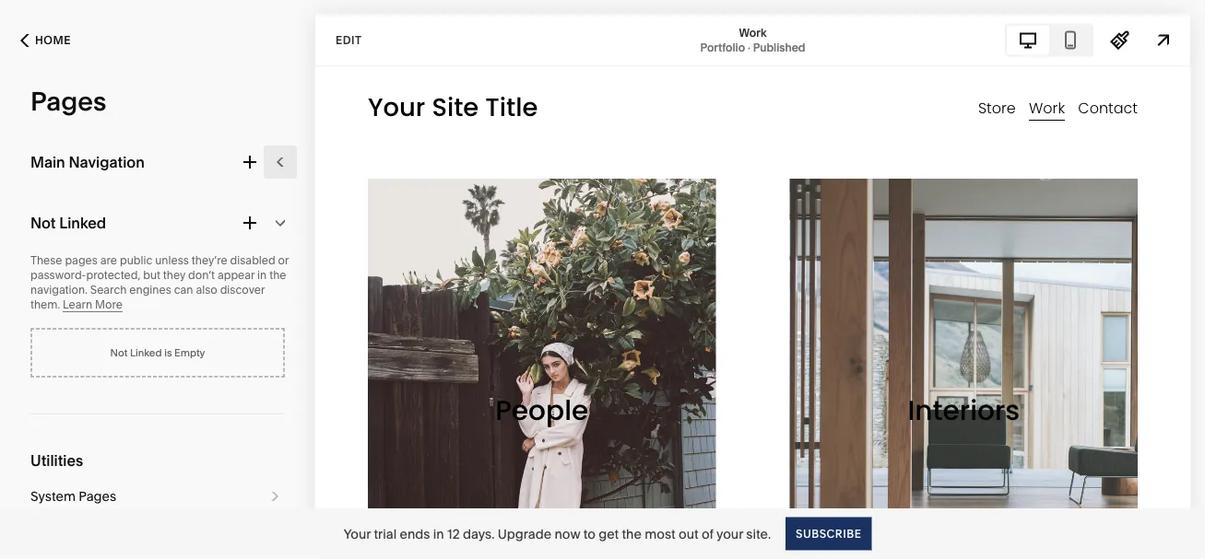 Task type: vqa. For each thing, say whether or not it's contained in the screenshot.
password-
yes



Task type: describe. For each thing, give the bounding box(es) containing it.
public
[[120, 254, 152, 267]]

can
[[174, 284, 193, 297]]

not linked is empty
[[110, 347, 205, 359]]

out
[[679, 527, 699, 542]]

trial
[[374, 527, 397, 542]]

main navigation
[[30, 153, 145, 171]]

your
[[344, 527, 371, 542]]

they
[[163, 269, 186, 282]]

or
[[278, 254, 289, 267]]

now
[[555, 527, 580, 542]]

are
[[100, 254, 117, 267]]

them.
[[30, 298, 60, 312]]

linked for not linked is empty
[[130, 347, 162, 359]]

they're
[[192, 254, 228, 267]]

subscribe
[[796, 528, 862, 541]]

1 vertical spatial the
[[622, 527, 642, 542]]

add a new page to the "main navigation" group image
[[240, 152, 260, 172]]

most
[[645, 527, 676, 542]]

empty
[[174, 347, 205, 359]]

system pages
[[30, 489, 116, 505]]

of
[[702, 527, 714, 542]]

appear
[[218, 269, 255, 282]]

·
[[748, 41, 751, 54]]

utilities
[[30, 452, 83, 470]]

upgrade
[[498, 527, 552, 542]]

not for not linked
[[30, 214, 56, 232]]

get
[[599, 527, 619, 542]]

site.
[[746, 527, 771, 542]]

engines
[[129, 284, 171, 297]]

also
[[196, 284, 217, 297]]

days.
[[463, 527, 495, 542]]

work
[[739, 26, 767, 39]]

don't
[[188, 269, 215, 282]]

home
[[35, 34, 71, 47]]

12
[[447, 527, 460, 542]]



Task type: locate. For each thing, give the bounding box(es) containing it.
add a new page to the "not linked" navigation group image
[[240, 213, 260, 233]]

discover
[[220, 284, 265, 297]]

0 vertical spatial in
[[257, 269, 267, 282]]

work portfolio · published
[[700, 26, 806, 54]]

is
[[164, 347, 172, 359]]

ends
[[400, 527, 430, 542]]

published
[[753, 41, 806, 54]]

the right get
[[622, 527, 642, 542]]

0 horizontal spatial in
[[257, 269, 267, 282]]

not linked
[[30, 214, 106, 232]]

linked for not linked
[[59, 214, 106, 232]]

search
[[90, 284, 127, 297]]

in inside these pages are public unless they're disabled or password-protected, but they don't appear in the navigation. search engines can also discover them.
[[257, 269, 267, 282]]

unless
[[155, 254, 189, 267]]

pages inside "button"
[[79, 489, 116, 505]]

0 horizontal spatial the
[[269, 269, 286, 282]]

protected,
[[86, 269, 140, 282]]

0 vertical spatial linked
[[59, 214, 106, 232]]

in left the '12'
[[433, 527, 444, 542]]

edit
[[336, 33, 362, 47]]

the down or
[[269, 269, 286, 282]]

more
[[95, 298, 123, 312]]

linked up pages
[[59, 214, 106, 232]]

system
[[30, 489, 76, 505]]

1 vertical spatial linked
[[130, 347, 162, 359]]

learn
[[63, 298, 92, 312]]

0 vertical spatial pages
[[30, 86, 106, 117]]

0 vertical spatial not
[[30, 214, 56, 232]]

in
[[257, 269, 267, 282], [433, 527, 444, 542]]

these pages are public unless they're disabled or password-protected, but they don't appear in the navigation. search engines can also discover them.
[[30, 254, 289, 312]]

1 vertical spatial pages
[[79, 489, 116, 505]]

password-
[[30, 269, 86, 282]]

not
[[30, 214, 56, 232], [110, 347, 128, 359]]

navigation
[[69, 153, 145, 171]]

in down disabled
[[257, 269, 267, 282]]

pages
[[65, 254, 98, 267]]

0 horizontal spatial not
[[30, 214, 56, 232]]

your trial ends in 12 days. upgrade now to get the most out of your site.
[[344, 527, 771, 542]]

1 horizontal spatial the
[[622, 527, 642, 542]]

navigation.
[[30, 284, 88, 297]]

0 horizontal spatial linked
[[59, 214, 106, 232]]

pages down home
[[30, 86, 106, 117]]

1 horizontal spatial linked
[[130, 347, 162, 359]]

linked
[[59, 214, 106, 232], [130, 347, 162, 359]]

edit button
[[324, 23, 374, 57]]

1 horizontal spatial not
[[110, 347, 128, 359]]

main
[[30, 153, 65, 171]]

your
[[717, 527, 743, 542]]

to
[[584, 527, 596, 542]]

the
[[269, 269, 286, 282], [622, 527, 642, 542]]

but
[[143, 269, 160, 282]]

these
[[30, 254, 62, 267]]

not down more
[[110, 347, 128, 359]]

1 vertical spatial not
[[110, 347, 128, 359]]

learn more link
[[63, 298, 123, 313]]

subscribe button
[[786, 518, 872, 551]]

portfolio
[[700, 41, 745, 54]]

1 horizontal spatial in
[[433, 527, 444, 542]]

learn more
[[63, 298, 123, 312]]

not up these
[[30, 214, 56, 232]]

the inside these pages are public unless they're disabled or password-protected, but they don't appear in the navigation. search engines can also discover them.
[[269, 269, 286, 282]]

disabled
[[230, 254, 276, 267]]

1 vertical spatial in
[[433, 527, 444, 542]]

tab list
[[1007, 25, 1092, 55]]

linked left is
[[130, 347, 162, 359]]

pages
[[30, 86, 106, 117], [79, 489, 116, 505]]

not for not linked is empty
[[110, 347, 128, 359]]

0 vertical spatial the
[[269, 269, 286, 282]]

home button
[[0, 20, 91, 61]]

pages right "system" in the bottom of the page
[[79, 489, 116, 505]]

system pages button
[[30, 477, 285, 517]]



